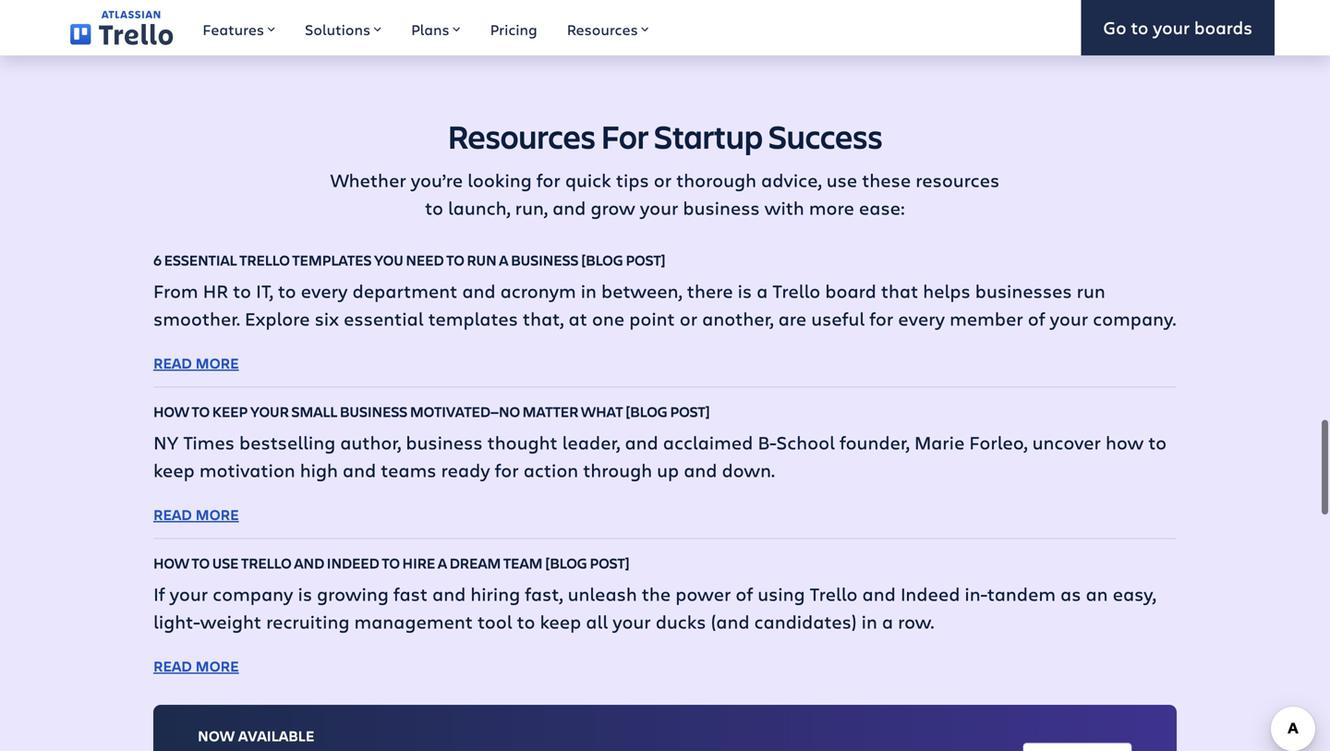 Task type: vqa. For each thing, say whether or not it's contained in the screenshot.
0 Notifications icon
no



Task type: describe. For each thing, give the bounding box(es) containing it.
it,
[[256, 278, 273, 303]]

weight
[[200, 609, 262, 634]]

use
[[827, 167, 858, 192]]

company
[[213, 581, 293, 606]]

b-
[[758, 430, 777, 455]]

now available
[[198, 726, 315, 746]]

go to your boards
[[1104, 15, 1253, 39]]

keep
[[212, 402, 248, 421]]

team
[[504, 554, 543, 573]]

templates
[[428, 306, 518, 331]]

you
[[374, 250, 404, 270]]

(and
[[711, 609, 750, 634]]

business inside how to keep your small business motivated—no matter what [blog post] ny times bestselling author, business thought leader, and acclaimed b-school founder, marie forleo, uncover how to keep motivation high and teams ready for action through up and down.
[[406, 430, 483, 455]]

six
[[315, 306, 339, 331]]

small
[[292, 402, 338, 421]]

light-
[[153, 609, 200, 634]]

these
[[863, 167, 912, 192]]

to right it,
[[278, 278, 296, 303]]

candidates)
[[755, 609, 857, 634]]

motivation
[[199, 457, 295, 482]]

growing
[[317, 581, 389, 606]]

plans button
[[397, 0, 476, 55]]

read more for 3rd read more link from the bottom of the page
[[153, 353, 239, 373]]

use
[[212, 554, 239, 573]]

your right if
[[170, 581, 208, 606]]

and
[[294, 554, 325, 573]]

grow
[[591, 195, 636, 220]]

to left use
[[192, 554, 210, 573]]

member
[[950, 306, 1024, 331]]

helps
[[924, 278, 971, 303]]

times
[[183, 430, 235, 455]]

smoother.
[[153, 306, 240, 331]]

unleash
[[568, 581, 637, 606]]

1 read more link from the top
[[153, 353, 239, 373]]

forleo,
[[970, 430, 1028, 455]]

success
[[769, 114, 883, 158]]

board
[[826, 278, 877, 303]]

businesses
[[976, 278, 1073, 303]]

action
[[524, 457, 579, 482]]

as
[[1061, 581, 1082, 606]]

another,
[[703, 306, 774, 331]]

there
[[687, 278, 733, 303]]

your left boards at top
[[1154, 15, 1191, 39]]

fast,
[[525, 581, 563, 606]]

advice,
[[762, 167, 822, 192]]

launch,
[[448, 195, 511, 220]]

6
[[153, 250, 162, 270]]

to inside how to use trello and indeed to hire a dream team [blog post] if your company is growing fast and hiring fast, unleash the power of using trello and indeed in-tandem as an easy, light-weight recruiting management tool to keep all your ducks (and candidates) in a row.
[[517, 609, 536, 634]]

and inside the 6 essential trello templates you need to run a business [blog post] from hr to it, to every department and acronym in between, there is a trello board that helps businesses run smoother. explore six essential templates that, at one point or another, are useful for every member of your company.
[[462, 278, 496, 303]]

that
[[882, 278, 919, 303]]

solutions button
[[290, 0, 397, 55]]

resources for startup success whether you're looking for quick tips or thorough advice, use these resources to launch, run, and grow your business with more ease:
[[331, 114, 1000, 220]]

post] inside how to keep your small business motivated—no matter what [blog post] ny times bestselling author, business thought leader, and acclaimed b-school founder, marie forleo, uncover how to keep motivation high and teams ready for action through up and down.
[[671, 402, 711, 421]]

essential
[[164, 250, 237, 270]]

a inside how to use trello and indeed to hire a dream team [blog post] if your company is growing fast and hiring fast, unleash the power of using trello and indeed in-tandem as an easy, light-weight recruiting management tool to keep all your ducks (and candidates) in a row.
[[883, 609, 894, 634]]

business inside the resources for startup success whether you're looking for quick tips or thorough advice, use these resources to launch, run, and grow your business with more ease:
[[683, 195, 760, 220]]

3 read more link from the top
[[153, 656, 239, 676]]

an
[[1086, 581, 1109, 606]]

how for if
[[153, 554, 189, 573]]

more
[[809, 195, 855, 220]]

of inside how to use trello and indeed to hire a dream team [blog post] if your company is growing fast and hiring fast, unleash the power of using trello and indeed in-tandem as an easy, light-weight recruiting management tool to keep all your ducks (and candidates) in a row.
[[736, 581, 753, 606]]

run
[[1077, 278, 1106, 303]]

keep inside how to use trello and indeed to hire a dream team [blog post] if your company is growing fast and hiring fast, unleash the power of using trello and indeed in-tandem as an easy, light-weight recruiting management tool to keep all your ducks (and candidates) in a row.
[[540, 609, 582, 634]]

you're
[[411, 167, 463, 192]]

your
[[250, 402, 289, 421]]

for
[[601, 114, 649, 158]]

resources for resources
[[567, 19, 638, 39]]

author,
[[340, 430, 401, 455]]

post] inside the 6 essential trello templates you need to run a business [blog post] from hr to it, to every department and acronym in between, there is a trello board that helps businesses run smoother. explore six essential templates that, at one point or another, are useful for every member of your company.
[[626, 250, 666, 270]]

1 horizontal spatial every
[[899, 306, 946, 331]]

tips
[[616, 167, 649, 192]]

0 vertical spatial every
[[301, 278, 348, 303]]

resources button
[[552, 0, 664, 55]]

motivated—no
[[410, 402, 520, 421]]

and inside the resources for startup success whether you're looking for quick tips or thorough advice, use these resources to launch, run, and grow your business with more ease:
[[553, 195, 586, 220]]

to inside the 6 essential trello templates you need to run a business [blog post] from hr to it, to every department and acronym in between, there is a trello board that helps businesses run smoother. explore six essential templates that, at one point or another, are useful for every member of your company.
[[447, 250, 465, 270]]

solutions
[[305, 19, 371, 39]]

[blog inside the 6 essential trello templates you need to run a business [blog post] from hr to it, to every department and acronym in between, there is a trello board that helps businesses run smoother. explore six essential templates that, at one point or another, are useful for every member of your company.
[[581, 250, 624, 270]]

leader,
[[563, 430, 621, 455]]

0 vertical spatial indeed
[[327, 554, 380, 573]]

now
[[198, 726, 235, 746]]

1 vertical spatial indeed
[[901, 581, 961, 606]]

thought
[[488, 430, 558, 455]]

features
[[203, 19, 264, 39]]

in-
[[965, 581, 988, 606]]

department
[[353, 278, 458, 303]]

how for bestselling
[[153, 402, 189, 421]]

business inside how to keep your small business motivated—no matter what [blog post] ny times bestselling author, business thought leader, and acclaimed b-school founder, marie forleo, uncover how to keep motivation high and teams ready for action through up and down.
[[340, 402, 408, 421]]

go
[[1104, 15, 1127, 39]]

useful
[[812, 306, 865, 331]]

recruiting
[[266, 609, 350, 634]]

tandem
[[988, 581, 1056, 606]]

high
[[300, 457, 338, 482]]

resources for resources for startup success whether you're looking for quick tips or thorough advice, use these resources to launch, run, and grow your business with more ease:
[[448, 114, 596, 158]]

how to use trello and indeed to hire a dream team [blog post] if your company is growing fast and hiring fast, unleash the power of using trello and indeed in-tandem as an easy, light-weight recruiting management tool to keep all your ducks (and candidates) in a row.
[[153, 554, 1157, 634]]

to left it,
[[233, 278, 251, 303]]

a for acronym
[[499, 250, 509, 270]]



Task type: locate. For each thing, give the bounding box(es) containing it.
for down the thought
[[495, 457, 519, 482]]

1 horizontal spatial a
[[499, 250, 509, 270]]

management
[[354, 609, 473, 634]]

0 horizontal spatial or
[[654, 167, 672, 192]]

easy,
[[1113, 581, 1157, 606]]

2 read from the top
[[153, 505, 192, 524]]

0 vertical spatial a
[[499, 250, 509, 270]]

read more down smoother.
[[153, 353, 239, 373]]

trello up it,
[[240, 250, 290, 270]]

of up (and on the right bottom
[[736, 581, 753, 606]]

0 horizontal spatial indeed
[[327, 554, 380, 573]]

company.
[[1094, 306, 1177, 331]]

0 horizontal spatial keep
[[153, 457, 195, 482]]

1 horizontal spatial of
[[1029, 306, 1046, 331]]

business inside the 6 essential trello templates you need to run a business [blog post] from hr to it, to every department and acronym in between, there is a trello board that helps businesses run smoother. explore six essential templates that, at one point or another, are useful for every member of your company.
[[511, 250, 579, 270]]

is up another,
[[738, 278, 752, 303]]

read more down light-
[[153, 656, 239, 676]]

to right tool
[[517, 609, 536, 634]]

boards
[[1195, 15, 1253, 39]]

1 horizontal spatial is
[[738, 278, 752, 303]]

0 horizontal spatial of
[[736, 581, 753, 606]]

1 vertical spatial a
[[438, 554, 447, 573]]

read for 3rd read more link from the bottom of the page
[[153, 353, 192, 373]]

pricing
[[490, 19, 538, 39]]

0 vertical spatial [blog
[[581, 250, 624, 270]]

all
[[586, 609, 608, 634]]

for down that
[[870, 306, 894, 331]]

a inside the 6 essential trello templates you need to run a business [blog post] from hr to it, to every department and acronym in between, there is a trello board that helps businesses run smoother. explore six essential templates that, at one point or another, are useful for every member of your company.
[[757, 278, 768, 303]]

if
[[153, 581, 165, 606]]

to right go
[[1132, 15, 1149, 39]]

0 vertical spatial keep
[[153, 457, 195, 482]]

business down thorough in the top of the page
[[683, 195, 760, 220]]

1 read from the top
[[153, 353, 192, 373]]

2 vertical spatial post]
[[590, 554, 630, 573]]

whether
[[331, 167, 406, 192]]

0 vertical spatial read more
[[153, 353, 239, 373]]

a inside how to use trello and indeed to hire a dream team [blog post] if your company is growing fast and hiring fast, unleash the power of using trello and indeed in-tandem as an easy, light-weight recruiting management tool to keep all your ducks (and candidates) in a row.
[[438, 554, 447, 573]]

2 read more from the top
[[153, 505, 239, 524]]

go to your boards link
[[1082, 0, 1275, 55]]

between,
[[602, 278, 683, 303]]

3 read from the top
[[153, 656, 192, 676]]

0 horizontal spatial business
[[340, 402, 408, 421]]

tool
[[478, 609, 513, 634]]

0 vertical spatial resources
[[567, 19, 638, 39]]

for inside how to keep your small business motivated—no matter what [blog post] ny times bestselling author, business thought leader, and acclaimed b-school founder, marie forleo, uncover how to keep motivation high and teams ready for action through up and down.
[[495, 457, 519, 482]]

post] inside how to use trello and indeed to hire a dream team [blog post] if your company is growing fast and hiring fast, unleash the power of using trello and indeed in-tandem as an easy, light-weight recruiting management tool to keep all your ducks (and candidates) in a row.
[[590, 554, 630, 573]]

or right 'tips'
[[654, 167, 672, 192]]

is
[[738, 278, 752, 303], [298, 581, 312, 606]]

to left "run"
[[447, 250, 465, 270]]

bestselling
[[239, 430, 336, 455]]

1 vertical spatial resources
[[448, 114, 596, 158]]

[blog inside how to keep your small business motivated—no matter what [blog post] ny times bestselling author, business thought leader, and acclaimed b-school founder, marie forleo, uncover how to keep motivation high and teams ready for action through up and down.
[[626, 402, 668, 421]]

essential
[[344, 306, 424, 331]]

0 vertical spatial a
[[757, 278, 768, 303]]

[blog up fast,
[[545, 554, 588, 573]]

0 vertical spatial more
[[196, 353, 239, 373]]

a right "run"
[[499, 250, 509, 270]]

1 vertical spatial or
[[680, 306, 698, 331]]

a
[[499, 250, 509, 270], [438, 554, 447, 573]]

for inside the 6 essential trello templates you need to run a business [blog post] from hr to it, to every department and acronym in between, there is a trello board that helps businesses run smoother. explore six essential templates that, at one point or another, are useful for every member of your company.
[[870, 306, 894, 331]]

1 horizontal spatial in
[[862, 609, 878, 634]]

or
[[654, 167, 672, 192], [680, 306, 698, 331]]

hr
[[203, 278, 228, 303]]

read more link down smoother.
[[153, 353, 239, 373]]

business
[[683, 195, 760, 220], [406, 430, 483, 455]]

business
[[511, 250, 579, 270], [340, 402, 408, 421]]

point
[[630, 306, 675, 331]]

school
[[777, 430, 835, 455]]

plans
[[411, 19, 450, 39]]

to left hire
[[382, 554, 400, 573]]

1 horizontal spatial business
[[683, 195, 760, 220]]

1 how from the top
[[153, 402, 189, 421]]

1 vertical spatial [blog
[[626, 402, 668, 421]]

[blog
[[581, 250, 624, 270], [626, 402, 668, 421], [545, 554, 588, 573]]

1 read more from the top
[[153, 353, 239, 373]]

how to keep your small business motivated—no matter what [blog post] ny times bestselling author, business thought leader, and acclaimed b-school founder, marie forleo, uncover how to keep motivation high and teams ready for action through up and down.
[[153, 402, 1167, 482]]

0 horizontal spatial a
[[757, 278, 768, 303]]

your right the all
[[613, 609, 651, 634]]

2 vertical spatial for
[[495, 457, 519, 482]]

read more for second read more link from the bottom of the page
[[153, 505, 239, 524]]

or inside the resources for startup success whether you're looking for quick tips or thorough advice, use these resources to launch, run, and grow your business with more ease:
[[654, 167, 672, 192]]

in up at
[[581, 278, 597, 303]]

are
[[779, 306, 807, 331]]

post] up between,
[[626, 250, 666, 270]]

1 vertical spatial is
[[298, 581, 312, 606]]

2 vertical spatial more
[[196, 656, 239, 676]]

the
[[642, 581, 671, 606]]

2 more from the top
[[196, 505, 239, 524]]

your inside the resources for startup success whether you're looking for quick tips or thorough advice, use these resources to launch, run, and grow your business with more ease:
[[640, 195, 679, 220]]

is inside how to use trello and indeed to hire a dream team [blog post] if your company is growing fast and hiring fast, unleash the power of using trello and indeed in-tandem as an easy, light-weight recruiting management tool to keep all your ducks (and candidates) in a row.
[[298, 581, 312, 606]]

to inside how to keep your small business motivated—no matter what [blog post] ny times bestselling author, business thought leader, and acclaimed b-school founder, marie forleo, uncover how to keep motivation high and teams ready for action through up and down.
[[1149, 430, 1167, 455]]

ny
[[153, 430, 179, 455]]

ducks
[[656, 609, 707, 634]]

read more link up use
[[153, 505, 239, 524]]

power
[[676, 581, 731, 606]]

1 vertical spatial of
[[736, 581, 753, 606]]

for up run,
[[537, 167, 561, 192]]

indeed up growing
[[327, 554, 380, 573]]

1 vertical spatial in
[[862, 609, 878, 634]]

1 vertical spatial how
[[153, 554, 189, 573]]

in inside how to use trello and indeed to hire a dream team [blog post] if your company is growing fast and hiring fast, unleash the power of using trello and indeed in-tandem as an easy, light-weight recruiting management tool to keep all your ducks (and candidates) in a row.
[[862, 609, 878, 634]]

read more link down light-
[[153, 656, 239, 676]]

3 more from the top
[[196, 656, 239, 676]]

read down ny
[[153, 505, 192, 524]]

1 horizontal spatial indeed
[[901, 581, 961, 606]]

0 vertical spatial in
[[581, 278, 597, 303]]

more down smoother.
[[196, 353, 239, 373]]

what
[[581, 402, 623, 421]]

looking
[[468, 167, 532, 192]]

0 vertical spatial read more link
[[153, 353, 239, 373]]

0 horizontal spatial in
[[581, 278, 597, 303]]

trello up "candidates)"
[[810, 581, 858, 606]]

every
[[301, 278, 348, 303], [899, 306, 946, 331]]

read more for third read more link
[[153, 656, 239, 676]]

pricing link
[[476, 0, 552, 55]]

run,
[[515, 195, 548, 220]]

1 vertical spatial business
[[406, 430, 483, 455]]

post] up unleash
[[590, 554, 630, 573]]

resources
[[916, 167, 1000, 192]]

indeed up row.
[[901, 581, 961, 606]]

a
[[757, 278, 768, 303], [883, 609, 894, 634]]

more down weight
[[196, 656, 239, 676]]

business up author,
[[340, 402, 408, 421]]

to inside how to keep your small business motivated—no matter what [blog post] ny times bestselling author, business thought leader, and acclaimed b-school founder, marie forleo, uncover how to keep motivation high and teams ready for action through up and down.
[[192, 402, 210, 421]]

0 vertical spatial or
[[654, 167, 672, 192]]

0 vertical spatial read
[[153, 353, 192, 373]]

more
[[196, 353, 239, 373], [196, 505, 239, 524], [196, 656, 239, 676]]

1 vertical spatial a
[[883, 609, 894, 634]]

uncover
[[1033, 430, 1102, 455]]

a right hire
[[438, 554, 447, 573]]

keep down fast,
[[540, 609, 582, 634]]

read for third read more link
[[153, 656, 192, 676]]

of down businesses
[[1029, 306, 1046, 331]]

2 vertical spatial [blog
[[545, 554, 588, 573]]

1 vertical spatial keep
[[540, 609, 582, 634]]

trello up the are
[[773, 278, 821, 303]]

to inside the resources for startup success whether you're looking for quick tips or thorough advice, use these resources to launch, run, and grow your business with more ease:
[[425, 195, 444, 220]]

read down smoother.
[[153, 353, 192, 373]]

keep down ny
[[153, 457, 195, 482]]

in
[[581, 278, 597, 303], [862, 609, 878, 634]]

is up recruiting
[[298, 581, 312, 606]]

or inside the 6 essential trello templates you need to run a business [blog post] from hr to it, to every department and acronym in between, there is a trello board that helps businesses run smoother. explore six essential templates that, at one point or another, are useful for every member of your company.
[[680, 306, 698, 331]]

1 horizontal spatial keep
[[540, 609, 582, 634]]

in left row.
[[862, 609, 878, 634]]

every down that
[[899, 306, 946, 331]]

0 vertical spatial is
[[738, 278, 752, 303]]

1 vertical spatial read
[[153, 505, 192, 524]]

resources up the looking
[[448, 114, 596, 158]]

post]
[[626, 250, 666, 270], [671, 402, 711, 421], [590, 554, 630, 573]]

resources inside the resources for startup success whether you're looking for quick tips or thorough advice, use these resources to launch, run, and grow your business with more ease:
[[448, 114, 596, 158]]

trello up company
[[241, 554, 292, 573]]

resources inside dropdown button
[[567, 19, 638, 39]]

2 vertical spatial read
[[153, 656, 192, 676]]

2 read more link from the top
[[153, 505, 239, 524]]

matter
[[523, 402, 579, 421]]

2 vertical spatial read more
[[153, 656, 239, 676]]

1 vertical spatial more
[[196, 505, 239, 524]]

and
[[553, 195, 586, 220], [462, 278, 496, 303], [625, 430, 659, 455], [343, 457, 376, 482], [684, 457, 718, 482], [433, 581, 466, 606], [863, 581, 896, 606]]

0 horizontal spatial is
[[298, 581, 312, 606]]

business up ready
[[406, 430, 483, 455]]

resources right the pricing
[[567, 19, 638, 39]]

through
[[583, 457, 653, 482]]

0 horizontal spatial a
[[438, 554, 447, 573]]

at
[[569, 306, 588, 331]]

[blog right what
[[626, 402, 668, 421]]

1 horizontal spatial or
[[680, 306, 698, 331]]

dream
[[450, 554, 501, 573]]

read more up use
[[153, 505, 239, 524]]

1 vertical spatial every
[[899, 306, 946, 331]]

2 horizontal spatial for
[[870, 306, 894, 331]]

how inside how to use trello and indeed to hire a dream team [blog post] if your company is growing fast and hiring fast, unleash the power of using trello and indeed in-tandem as an easy, light-weight recruiting management tool to keep all your ducks (and candidates) in a row.
[[153, 554, 189, 573]]

for inside the resources for startup success whether you're looking for quick tips or thorough advice, use these resources to launch, run, and grow your business with more ease:
[[537, 167, 561, 192]]

your down run
[[1051, 306, 1089, 331]]

a for hiring
[[438, 554, 447, 573]]

thorough
[[677, 167, 757, 192]]

read more
[[153, 353, 239, 373], [153, 505, 239, 524], [153, 656, 239, 676]]

available
[[238, 726, 315, 746]]

0 vertical spatial post]
[[626, 250, 666, 270]]

read more link
[[153, 353, 239, 373], [153, 505, 239, 524], [153, 656, 239, 676]]

need
[[406, 250, 444, 270]]

1 horizontal spatial for
[[537, 167, 561, 192]]

to left keep
[[192, 402, 210, 421]]

to right 'how'
[[1149, 430, 1167, 455]]

hiring
[[471, 581, 521, 606]]

how up ny
[[153, 402, 189, 421]]

how
[[1106, 430, 1144, 455]]

is inside the 6 essential trello templates you need to run a business [blog post] from hr to it, to every department and acronym in between, there is a trello board that helps businesses run smoother. explore six essential templates that, at one point or another, are useful for every member of your company.
[[738, 278, 752, 303]]

how up if
[[153, 554, 189, 573]]

more up use
[[196, 505, 239, 524]]

every up six
[[301, 278, 348, 303]]

your
[[1154, 15, 1191, 39], [640, 195, 679, 220], [1051, 306, 1089, 331], [170, 581, 208, 606], [613, 609, 651, 634]]

0 horizontal spatial every
[[301, 278, 348, 303]]

to down you're
[[425, 195, 444, 220]]

how inside how to keep your small business motivated—no matter what [blog post] ny times bestselling author, business thought leader, and acclaimed b-school founder, marie forleo, uncover how to keep motivation high and teams ready for action through up and down.
[[153, 402, 189, 421]]

1 vertical spatial read more
[[153, 505, 239, 524]]

post] up "acclaimed"
[[671, 402, 711, 421]]

1 vertical spatial read more link
[[153, 505, 239, 524]]

2 how from the top
[[153, 554, 189, 573]]

6 essential trello templates you need to run a business [blog post] from hr to it, to every department and acronym in between, there is a trello board that helps businesses run smoother. explore six essential templates that, at one point or another, are useful for every member of your company.
[[153, 250, 1177, 331]]

of
[[1029, 306, 1046, 331], [736, 581, 753, 606]]

business up acronym on the left of page
[[511, 250, 579, 270]]

keep
[[153, 457, 195, 482], [540, 609, 582, 634]]

founder,
[[840, 430, 910, 455]]

run
[[467, 250, 497, 270]]

[blog up between,
[[581, 250, 624, 270]]

in inside the 6 essential trello templates you need to run a business [blog post] from hr to it, to every department and acronym in between, there is a trello board that helps businesses run smoother. explore six essential templates that, at one point or another, are useful for every member of your company.
[[581, 278, 597, 303]]

keep inside how to keep your small business motivated—no matter what [blog post] ny times bestselling author, business thought leader, and acclaimed b-school founder, marie forleo, uncover how to keep motivation high and teams ready for action through up and down.
[[153, 457, 195, 482]]

to
[[447, 250, 465, 270], [192, 402, 210, 421], [192, 554, 210, 573], [382, 554, 400, 573]]

features button
[[188, 0, 290, 55]]

up
[[657, 457, 679, 482]]

0 horizontal spatial business
[[406, 430, 483, 455]]

of inside the 6 essential trello templates you need to run a business [blog post] from hr to it, to every department and acronym in between, there is a trello board that helps businesses run smoother. explore six essential templates that, at one point or another, are useful for every member of your company.
[[1029, 306, 1046, 331]]

read for second read more link from the bottom of the page
[[153, 505, 192, 524]]

0 vertical spatial business
[[683, 195, 760, 220]]

fast
[[394, 581, 428, 606]]

resources
[[567, 19, 638, 39], [448, 114, 596, 158]]

0 horizontal spatial for
[[495, 457, 519, 482]]

acronym
[[501, 278, 576, 303]]

1 horizontal spatial business
[[511, 250, 579, 270]]

a inside the 6 essential trello templates you need to run a business [blog post] from hr to it, to every department and acronym in between, there is a trello board that helps businesses run smoother. explore six essential templates that, at one point or another, are useful for every member of your company.
[[499, 250, 509, 270]]

a left row.
[[883, 609, 894, 634]]

1 vertical spatial for
[[870, 306, 894, 331]]

your down 'tips'
[[640, 195, 679, 220]]

down.
[[722, 457, 775, 482]]

atlassian trello image
[[70, 10, 173, 45]]

1 vertical spatial post]
[[671, 402, 711, 421]]

0 vertical spatial of
[[1029, 306, 1046, 331]]

0 vertical spatial for
[[537, 167, 561, 192]]

2 vertical spatial read more link
[[153, 656, 239, 676]]

explore
[[245, 306, 310, 331]]

0 vertical spatial how
[[153, 402, 189, 421]]

1 vertical spatial business
[[340, 402, 408, 421]]

indeed
[[327, 554, 380, 573], [901, 581, 961, 606]]

or down there
[[680, 306, 698, 331]]

1 more from the top
[[196, 353, 239, 373]]

your inside the 6 essential trello templates you need to run a business [blog post] from hr to it, to every department and acronym in between, there is a trello board that helps businesses run smoother. explore six essential templates that, at one point or another, are useful for every member of your company.
[[1051, 306, 1089, 331]]

3 read more from the top
[[153, 656, 239, 676]]

a up another,
[[757, 278, 768, 303]]

[blog inside how to use trello and indeed to hire a dream team [blog post] if your company is growing fast and hiring fast, unleash the power of using trello and indeed in-tandem as an easy, light-weight recruiting management tool to keep all your ducks (and candidates) in a row.
[[545, 554, 588, 573]]

startup
[[654, 114, 763, 158]]

hire
[[403, 554, 436, 573]]

0 vertical spatial business
[[511, 250, 579, 270]]

that,
[[523, 306, 564, 331]]

1 horizontal spatial a
[[883, 609, 894, 634]]

read down light-
[[153, 656, 192, 676]]

ready
[[441, 457, 490, 482]]



